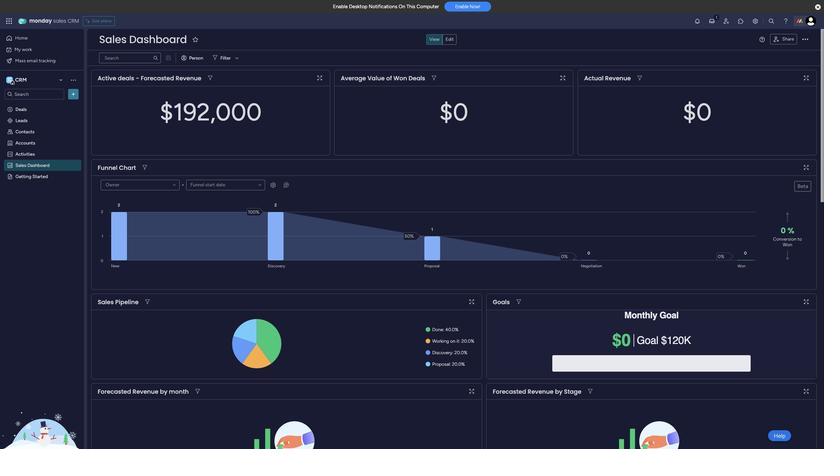 Task type: vqa. For each thing, say whether or not it's contained in the screenshot.
'WORKSPACE SELECTION' element
yes



Task type: describe. For each thing, give the bounding box(es) containing it.
working
[[433, 338, 449, 344]]

person
[[189, 55, 203, 61]]

working on it : 20.0%
[[433, 338, 475, 344]]

v2 fullscreen image for average value of won deals
[[561, 76, 566, 80]]

v2 funnel image for funnel chart
[[143, 165, 147, 170]]

mass email tracking button
[[4, 55, 71, 66]]

0 horizontal spatial deals
[[15, 106, 27, 112]]

v2 funnel image for sales pipeline
[[145, 299, 150, 304]]

sales inside banner
[[99, 32, 127, 47]]

work
[[22, 47, 32, 52]]

20.0% for discovery : 20.0%
[[455, 350, 468, 356]]

forecasted revenue by stage
[[493, 387, 582, 396]]

workspace image
[[6, 76, 13, 84]]

: for discovery
[[453, 350, 454, 356]]

enable now!
[[456, 4, 481, 9]]

invite members image
[[724, 18, 730, 24]]

0 vertical spatial 20.0%
[[462, 338, 475, 344]]

done : 40.0%
[[433, 327, 459, 332]]

of
[[386, 74, 392, 82]]

options image
[[70, 91, 77, 97]]

-
[[136, 74, 139, 82]]

average value of won deals
[[341, 74, 425, 82]]

desktop
[[349, 4, 368, 10]]

mass
[[15, 58, 26, 63]]

search everything image
[[769, 18, 775, 24]]

v2 funnel image for actual revenue
[[638, 76, 642, 80]]

funnel chart
[[98, 163, 136, 172]]

edit
[[446, 37, 454, 42]]

1 vertical spatial dashboard
[[27, 162, 50, 168]]

1 horizontal spatial forecasted
[[141, 74, 174, 82]]

stage
[[564, 387, 582, 396]]

leads
[[15, 118, 28, 123]]

see
[[92, 18, 100, 24]]

menu image
[[760, 37, 765, 42]]

on
[[450, 338, 456, 344]]

v2 fullscreen image for funnel chart
[[805, 165, 809, 170]]

forecasted for forecasted revenue by stage
[[493, 387, 527, 396]]

: for proposal
[[450, 361, 451, 367]]

see plans
[[92, 18, 112, 24]]

funnel
[[98, 163, 118, 172]]

crm inside workspace selection element
[[15, 77, 27, 83]]

won
[[394, 74, 407, 82]]

share button
[[771, 34, 798, 44]]

v2 fullscreen image for goals
[[805, 299, 809, 304]]

this
[[407, 4, 416, 10]]

see plans button
[[83, 16, 115, 26]]

help image
[[783, 18, 790, 24]]

value
[[368, 74, 385, 82]]

revenue for actual revenue
[[606, 74, 631, 82]]

sales pipeline
[[98, 298, 139, 306]]

on
[[399, 4, 405, 10]]

monday sales crm
[[29, 17, 79, 25]]

select product image
[[6, 18, 13, 24]]

v2 fullscreen image for sales pipeline
[[470, 299, 474, 304]]

$0 for average value of won deals
[[440, 98, 469, 126]]

view
[[430, 37, 440, 42]]

20.0% for proposal : 20.0%
[[452, 361, 465, 367]]

v2 funnel image for forecasted revenue by stage
[[589, 389, 593, 394]]

edit button
[[443, 34, 457, 45]]

revenue for forecasted revenue by month
[[133, 387, 159, 396]]

proposal
[[433, 361, 450, 367]]

: for done
[[443, 327, 445, 332]]

enable for enable now!
[[456, 4, 469, 9]]

filter button
[[210, 53, 241, 63]]

public board image
[[7, 173, 13, 179]]

by for month
[[160, 387, 168, 396]]

forecasted revenue by month
[[98, 387, 189, 396]]

christina overa image
[[806, 16, 817, 26]]

mass email tracking
[[15, 58, 56, 63]]

by for stage
[[555, 387, 563, 396]]

workspace options image
[[70, 77, 77, 83]]

help button
[[769, 430, 792, 441]]

month
[[169, 387, 189, 396]]

Filter dashboard by text search field
[[99, 53, 161, 63]]

v2 funnel image for forecasted revenue by month
[[196, 389, 200, 394]]

tracking
[[39, 58, 56, 63]]

revenue for forecasted revenue by stage
[[528, 387, 554, 396]]

deals
[[118, 74, 134, 82]]

$0 for actual revenue
[[683, 98, 712, 126]]

1 vertical spatial sales dashboard
[[15, 162, 50, 168]]

emails settings image
[[753, 18, 759, 24]]

enable desktop notifications on this computer
[[333, 4, 439, 10]]

list box containing deals
[[0, 102, 84, 271]]

v2 fullscreen image for actual revenue
[[805, 76, 809, 80]]

v2 fullscreen image for forecasted revenue by month
[[470, 389, 474, 394]]



Task type: locate. For each thing, give the bounding box(es) containing it.
1 horizontal spatial dashboard
[[129, 32, 187, 47]]

average
[[341, 74, 366, 82]]

crm right sales
[[68, 17, 79, 25]]

v2 funnel image for average value of won deals
[[432, 76, 437, 80]]

deals
[[409, 74, 425, 82], [15, 106, 27, 112]]

0 vertical spatial sales dashboard
[[99, 32, 187, 47]]

chart
[[119, 163, 136, 172]]

2 vertical spatial v2 funnel image
[[589, 389, 593, 394]]

dapulse close image
[[816, 4, 821, 11]]

activities
[[15, 151, 35, 157]]

sales down plans
[[99, 32, 127, 47]]

apps image
[[738, 18, 745, 24]]

computer
[[417, 4, 439, 10]]

2 by from the left
[[555, 387, 563, 396]]

0 vertical spatial deals
[[409, 74, 425, 82]]

forecasted
[[141, 74, 174, 82], [98, 387, 131, 396], [493, 387, 527, 396]]

v2 fullscreen image
[[561, 76, 566, 80], [805, 76, 809, 80], [470, 299, 474, 304], [805, 389, 809, 394]]

2 horizontal spatial v2 funnel image
[[589, 389, 593, 394]]

now!
[[470, 4, 481, 9]]

sales dashboard
[[99, 32, 187, 47], [15, 162, 50, 168]]

0 vertical spatial dashboard
[[129, 32, 187, 47]]

: down on
[[453, 350, 454, 356]]

$192,000
[[160, 98, 262, 126]]

public dashboard image
[[7, 162, 13, 168]]

crm right workspace image
[[15, 77, 27, 83]]

1 horizontal spatial deals
[[409, 74, 425, 82]]

v2 funnel image right pipeline
[[145, 299, 150, 304]]

list box
[[0, 102, 84, 271]]

display modes group
[[427, 34, 457, 45]]

enable left "now!"
[[456, 4, 469, 9]]

my work
[[14, 47, 32, 52]]

1 horizontal spatial crm
[[68, 17, 79, 25]]

sales dashboard banner
[[87, 29, 821, 66]]

proposal : 20.0%
[[433, 361, 465, 367]]

actual revenue
[[585, 74, 631, 82]]

v2 fullscreen image for active deals - forecasted revenue
[[318, 76, 322, 80]]

notifications image
[[695, 18, 701, 24]]

by left "stage"
[[555, 387, 563, 396]]

share
[[783, 36, 795, 42]]

accounts
[[15, 140, 35, 146]]

0 horizontal spatial enable
[[333, 4, 348, 10]]

home
[[15, 35, 28, 41]]

email
[[27, 58, 38, 63]]

v2 funnel image down filter popup button
[[208, 76, 213, 80]]

filter
[[220, 55, 231, 61]]

sales right public dashboard image
[[15, 162, 26, 168]]

dashboard up search 'icon'
[[129, 32, 187, 47]]

crm
[[68, 17, 79, 25], [15, 77, 27, 83]]

enable inside button
[[456, 4, 469, 9]]

revenue
[[176, 74, 202, 82], [606, 74, 631, 82], [133, 387, 159, 396], [528, 387, 554, 396]]

it
[[457, 338, 460, 344]]

1 horizontal spatial v2 funnel image
[[208, 76, 213, 80]]

my
[[14, 47, 21, 52]]

0 vertical spatial crm
[[68, 17, 79, 25]]

Sales Dashboard field
[[97, 32, 189, 47]]

40.0%
[[446, 327, 459, 332]]

0 horizontal spatial sales dashboard
[[15, 162, 50, 168]]

0 horizontal spatial forecasted
[[98, 387, 131, 396]]

enable for enable desktop notifications on this computer
[[333, 4, 348, 10]]

: left 40.0%
[[443, 327, 445, 332]]

active
[[98, 74, 116, 82]]

1 $0 from the left
[[440, 98, 469, 126]]

lottie animation image
[[0, 383, 84, 449]]

1 by from the left
[[160, 387, 168, 396]]

actual
[[585, 74, 604, 82]]

0 vertical spatial sales
[[99, 32, 127, 47]]

deals right won
[[409, 74, 425, 82]]

deals up leads on the left top
[[15, 106, 27, 112]]

2 $0 from the left
[[683, 98, 712, 126]]

sales left pipeline
[[98, 298, 114, 306]]

getting
[[15, 173, 31, 179]]

sales dashboard inside sales dashboard banner
[[99, 32, 187, 47]]

by left month
[[160, 387, 168, 396]]

v2 fullscreen image
[[318, 76, 322, 80], [805, 165, 809, 170], [805, 299, 809, 304], [470, 389, 474, 394]]

plans
[[101, 18, 112, 24]]

v2 funnel image for goals
[[517, 299, 521, 304]]

search image
[[153, 55, 158, 61]]

sales dashboard up search 'icon'
[[99, 32, 187, 47]]

1 vertical spatial 20.0%
[[455, 350, 468, 356]]

1 horizontal spatial enable
[[456, 4, 469, 9]]

view button
[[427, 34, 443, 45]]

discovery : 20.0%
[[433, 350, 468, 356]]

:
[[443, 327, 445, 332], [460, 338, 461, 344], [453, 350, 454, 356], [450, 361, 451, 367]]

none search field inside sales dashboard banner
[[99, 53, 161, 63]]

v2 funnel image right "stage"
[[589, 389, 593, 394]]

1 vertical spatial sales
[[15, 162, 26, 168]]

dashboard inside banner
[[129, 32, 187, 47]]

goals
[[493, 298, 510, 306]]

0 vertical spatial v2 funnel image
[[208, 76, 213, 80]]

enable now! button
[[445, 2, 491, 12]]

1 vertical spatial v2 funnel image
[[145, 299, 150, 304]]

workspace selection element
[[6, 76, 28, 85]]

enable
[[333, 4, 348, 10], [456, 4, 469, 9]]

v2 funnel image for active deals - forecasted revenue
[[208, 76, 213, 80]]

2 vertical spatial 20.0%
[[452, 361, 465, 367]]

sales
[[99, 32, 127, 47], [15, 162, 26, 168], [98, 298, 114, 306]]

dashboard
[[129, 32, 187, 47], [27, 162, 50, 168]]

0 horizontal spatial $0
[[440, 98, 469, 126]]

dashboard up "started"
[[27, 162, 50, 168]]

getting started
[[15, 173, 48, 179]]

notifications
[[369, 4, 398, 10]]

my work button
[[4, 44, 71, 55]]

enable left desktop
[[333, 4, 348, 10]]

20.0% down discovery : 20.0%
[[452, 361, 465, 367]]

20.0% down "it"
[[455, 350, 468, 356]]

done
[[433, 327, 443, 332]]

option
[[0, 103, 84, 105]]

help
[[774, 432, 786, 439]]

arrow down image
[[233, 54, 241, 62]]

0 horizontal spatial by
[[160, 387, 168, 396]]

1 vertical spatial deals
[[15, 106, 27, 112]]

lottie animation element
[[0, 383, 84, 449]]

2 horizontal spatial forecasted
[[493, 387, 527, 396]]

0 horizontal spatial crm
[[15, 77, 27, 83]]

person button
[[179, 53, 207, 63]]

20.0%
[[462, 338, 475, 344], [455, 350, 468, 356], [452, 361, 465, 367]]

1 image
[[714, 13, 720, 21]]

1 horizontal spatial $0
[[683, 98, 712, 126]]

Search in workspace field
[[14, 90, 55, 98]]

home button
[[4, 33, 71, 43]]

: right on
[[460, 338, 461, 344]]

: down discovery : 20.0%
[[450, 361, 451, 367]]

monday
[[29, 17, 52, 25]]

contacts
[[15, 129, 34, 134]]

20.0% right "it"
[[462, 338, 475, 344]]

sales dashboard up getting started
[[15, 162, 50, 168]]

add to favorites image
[[192, 36, 199, 43]]

$0
[[440, 98, 469, 126], [683, 98, 712, 126]]

1 vertical spatial crm
[[15, 77, 27, 83]]

pipeline
[[115, 298, 139, 306]]

0 horizontal spatial v2 funnel image
[[145, 299, 150, 304]]

more options image
[[803, 37, 809, 42]]

v2 funnel image
[[432, 76, 437, 80], [638, 76, 642, 80], [143, 165, 147, 170], [517, 299, 521, 304], [196, 389, 200, 394]]

1 horizontal spatial by
[[555, 387, 563, 396]]

v2 fullscreen image for forecasted revenue by stage
[[805, 389, 809, 394]]

1 horizontal spatial sales dashboard
[[99, 32, 187, 47]]

inbox image
[[709, 18, 716, 24]]

None search field
[[99, 53, 161, 63]]

c
[[8, 77, 11, 83]]

discovery
[[433, 350, 453, 356]]

sales
[[53, 17, 66, 25]]

active deals - forecasted revenue
[[98, 74, 202, 82]]

v2 funnel image
[[208, 76, 213, 80], [145, 299, 150, 304], [589, 389, 593, 394]]

0 horizontal spatial dashboard
[[27, 162, 50, 168]]

2 vertical spatial sales
[[98, 298, 114, 306]]

forecasted for forecasted revenue by month
[[98, 387, 131, 396]]

started
[[32, 173, 48, 179]]

by
[[160, 387, 168, 396], [555, 387, 563, 396]]



